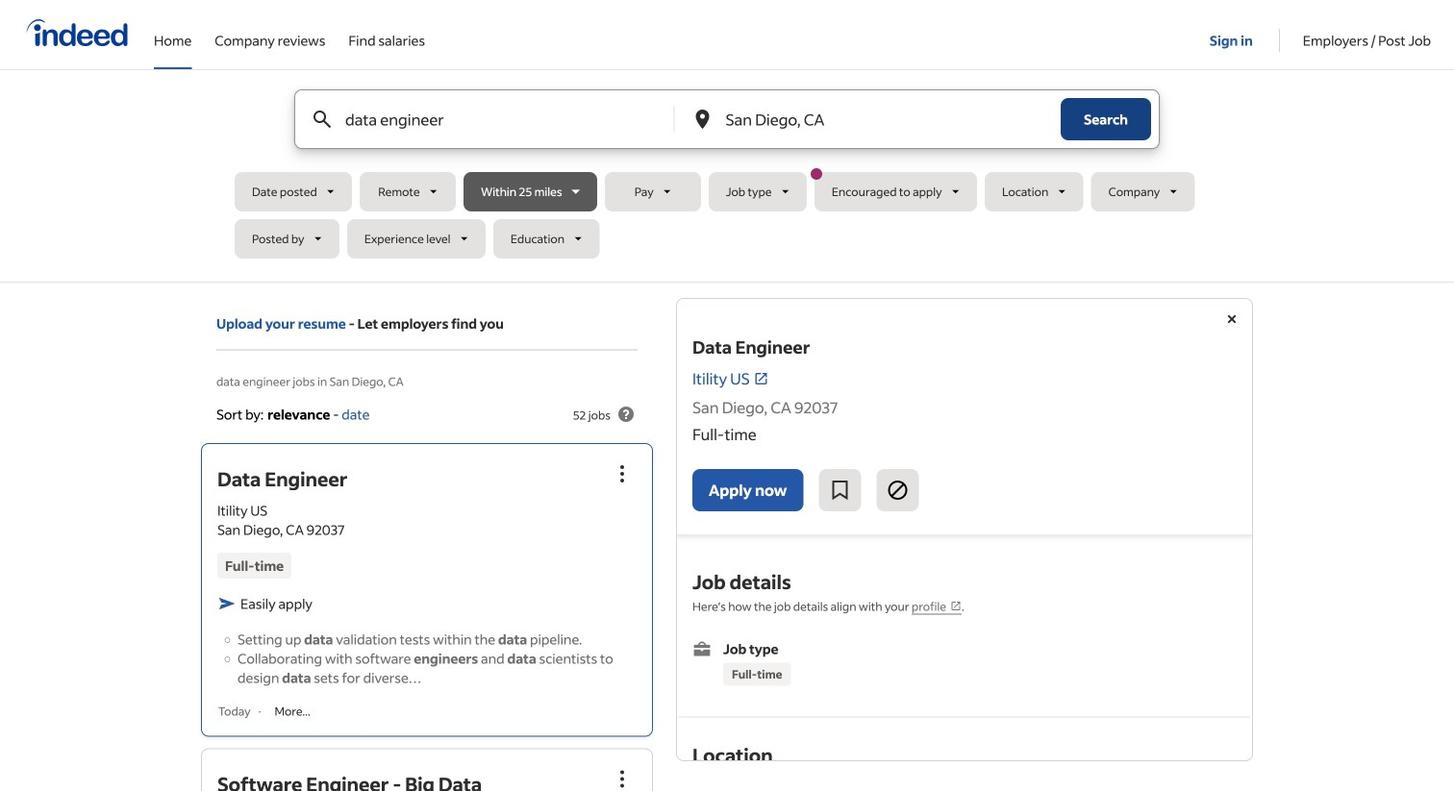 Task type: locate. For each thing, give the bounding box(es) containing it.
help icon image
[[615, 403, 638, 426]]

close job details image
[[1221, 308, 1244, 331]]

search: Job title, keywords, or company text field
[[342, 90, 642, 148]]

job actions for data engineer is collapsed image
[[611, 463, 634, 486]]

itility us (opens in a new tab) image
[[754, 371, 769, 387]]

save this job image
[[829, 479, 852, 502]]

None search field
[[235, 89, 1220, 266]]



Task type: describe. For each thing, give the bounding box(es) containing it.
Edit location text field
[[722, 90, 1023, 148]]

job actions for software engineer - big data technologies is collapsed image
[[611, 768, 634, 791]]

job preferences (opens in a new window) image
[[950, 601, 962, 612]]

not interested image
[[886, 479, 909, 502]]



Task type: vqa. For each thing, say whether or not it's contained in the screenshot.
Search Box
yes



